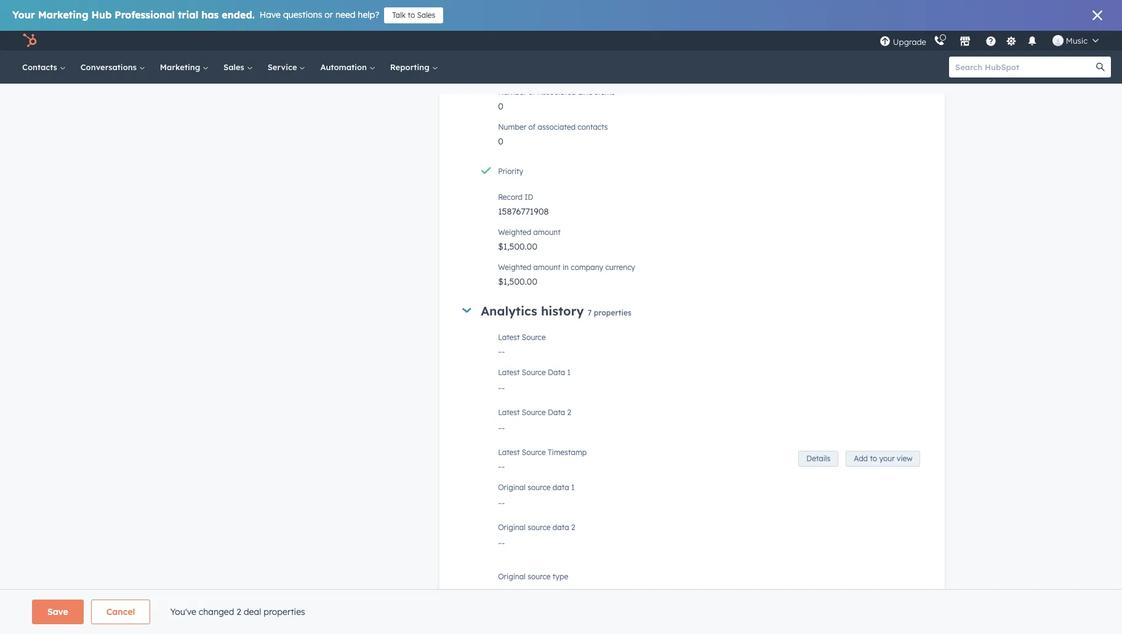 Task type: describe. For each thing, give the bounding box(es) containing it.
has
[[201, 9, 219, 21]]

cancel
[[106, 607, 135, 618]]

original for original source data 1
[[498, 484, 526, 493]]

professional
[[115, 9, 175, 21]]

service link
[[260, 50, 313, 84]]

save button
[[32, 600, 84, 625]]

details
[[807, 455, 831, 464]]

company
[[571, 263, 604, 272]]

option
[[538, 172, 564, 183]]

line
[[578, 88, 593, 97]]

notifications image
[[1027, 36, 1038, 47]]

1 vertical spatial marketing
[[160, 62, 203, 72]]

source for latest source data 2
[[522, 408, 546, 418]]

music button
[[1045, 31, 1107, 50]]

you've changed 2 deal properties
[[170, 607, 305, 618]]

marketplaces image
[[960, 36, 971, 47]]

add to your view button
[[846, 452, 921, 468]]

latest source data 2
[[498, 408, 572, 418]]

associated
[[538, 123, 576, 132]]

source for latest source
[[522, 333, 546, 343]]

weighted for weighted amount in company currency
[[498, 263, 532, 272]]

Latest Source Timestamp text field
[[498, 456, 921, 476]]

conversations link
[[73, 50, 153, 84]]

latest for latest source timestamp
[[498, 448, 520, 458]]

upgrade image
[[880, 36, 891, 47]]

associated
[[538, 88, 576, 97]]

source for 2
[[528, 524, 551, 533]]

weighted amount in company currency
[[498, 263, 635, 272]]

latest for latest source data 2
[[498, 408, 520, 418]]

to for talk
[[408, 10, 415, 20]]

notifications button
[[1022, 31, 1043, 50]]

your
[[880, 455, 895, 464]]

1 for original source data 1
[[571, 484, 575, 493]]

questions
[[283, 9, 322, 20]]

greg robinson image
[[1053, 35, 1064, 46]]

items
[[595, 88, 615, 97]]

talk to sales
[[392, 10, 436, 20]]

calling icon button
[[929, 33, 950, 49]]

7
[[588, 309, 592, 318]]

automation link
[[313, 50, 383, 84]]

original source type
[[498, 573, 568, 582]]

in
[[563, 263, 569, 272]]

marketplaces button
[[952, 31, 978, 50]]

settings image
[[1006, 36, 1017, 47]]

add
[[854, 455, 868, 464]]

analytics
[[481, 304, 537, 319]]

contacts link
[[15, 50, 73, 84]]

Weighted amount text field
[[498, 235, 921, 255]]

menu containing music
[[879, 31, 1108, 50]]

record id
[[498, 193, 534, 202]]

3 source from the top
[[528, 573, 551, 582]]

latest source
[[498, 333, 546, 343]]

to for add
[[870, 455, 878, 464]]

1 vertical spatial sales
[[224, 62, 247, 72]]

select an option button
[[498, 165, 921, 186]]

search button
[[1091, 57, 1111, 78]]

Original source data 1 text field
[[498, 491, 921, 516]]

0 horizontal spatial properties
[[264, 607, 305, 618]]

trial
[[178, 9, 198, 21]]

conversations
[[80, 62, 139, 72]]

original for original source data 2
[[498, 524, 526, 533]]

amount for weighted amount
[[534, 228, 561, 237]]

save
[[47, 607, 68, 618]]

Latest Source Data 2 text field
[[498, 416, 921, 440]]

source for latest source data 1
[[522, 368, 546, 378]]

analytics history 7 properties
[[481, 304, 632, 319]]

or
[[325, 9, 333, 20]]

automation
[[320, 62, 369, 72]]

type
[[553, 573, 568, 582]]

details button
[[799, 452, 839, 468]]

an
[[525, 172, 535, 183]]

source for 1
[[528, 484, 551, 493]]

upgrade
[[893, 37, 927, 46]]

contacts
[[578, 123, 608, 132]]

contacts
[[22, 62, 60, 72]]

latest for latest source
[[498, 333, 520, 343]]



Task type: vqa. For each thing, say whether or not it's contained in the screenshot.
Account corresponding to Account Setup
no



Task type: locate. For each thing, give the bounding box(es) containing it.
2 down original source data 1
[[571, 524, 575, 533]]

1 horizontal spatial to
[[870, 455, 878, 464]]

cancel button
[[91, 600, 150, 625]]

2 for latest source data 2
[[567, 408, 572, 418]]

original source data 1
[[498, 484, 575, 493]]

help?
[[358, 9, 379, 20]]

latest source data 1
[[498, 368, 571, 378]]

1 horizontal spatial marketing
[[160, 62, 203, 72]]

source left timestamp
[[522, 448, 546, 458]]

close image
[[1093, 10, 1103, 20]]

amount
[[534, 228, 561, 237], [534, 263, 561, 272]]

data up timestamp
[[548, 408, 565, 418]]

amount up weighted amount in company currency
[[534, 228, 561, 237]]

reporting
[[390, 62, 432, 72]]

weighted down the weighted amount on the top
[[498, 263, 532, 272]]

1 source from the top
[[522, 333, 546, 343]]

source down latest source data 1
[[522, 408, 546, 418]]

properties right 7
[[594, 309, 632, 318]]

deal
[[244, 607, 261, 618]]

source
[[522, 333, 546, 343], [522, 368, 546, 378], [522, 408, 546, 418], [522, 448, 546, 458]]

need
[[336, 9, 356, 20]]

weighted
[[498, 228, 532, 237], [498, 263, 532, 272]]

3 source from the top
[[522, 408, 546, 418]]

1 horizontal spatial properties
[[594, 309, 632, 318]]

your marketing hub professional trial has ended. have questions or need help?
[[12, 9, 379, 21]]

0 vertical spatial weighted
[[498, 228, 532, 237]]

of left the associated
[[529, 88, 536, 97]]

0 vertical spatial of
[[529, 88, 536, 97]]

data for 2
[[548, 408, 565, 418]]

1 vertical spatial 1
[[571, 484, 575, 493]]

data for 1
[[548, 368, 565, 378]]

0 horizontal spatial to
[[408, 10, 415, 20]]

2 left deal
[[237, 607, 241, 618]]

1 of from the top
[[529, 88, 536, 97]]

amount for weighted amount in company currency
[[534, 263, 561, 272]]

0 vertical spatial properties
[[594, 309, 632, 318]]

properties right deal
[[264, 607, 305, 618]]

to inside 'button'
[[408, 10, 415, 20]]

0 vertical spatial data
[[548, 368, 565, 378]]

Original source data 2 text field
[[498, 531, 921, 556]]

0 vertical spatial to
[[408, 10, 415, 20]]

you've
[[170, 607, 196, 618]]

2 data from the top
[[553, 524, 569, 533]]

1 down timestamp
[[571, 484, 575, 493]]

latest down latest source data 1
[[498, 408, 520, 418]]

0 vertical spatial marketing
[[38, 9, 88, 21]]

2 amount from the top
[[534, 263, 561, 272]]

1 data from the top
[[553, 484, 569, 493]]

to inside button
[[870, 455, 878, 464]]

marketing
[[38, 9, 88, 21], [160, 62, 203, 72]]

sales right talk
[[417, 10, 436, 20]]

of for associated
[[529, 123, 536, 132]]

to right add
[[870, 455, 878, 464]]

number for number of associated line items
[[498, 88, 527, 97]]

talk
[[392, 10, 406, 20]]

2 source from the top
[[528, 524, 551, 533]]

0 vertical spatial 1
[[567, 368, 571, 378]]

1 vertical spatial of
[[529, 123, 536, 132]]

1 vertical spatial data
[[548, 408, 565, 418]]

marketing left hub
[[38, 9, 88, 21]]

2 up timestamp
[[567, 408, 572, 418]]

help button
[[981, 31, 1002, 50]]

source left type
[[528, 573, 551, 582]]

marketing down trial
[[160, 62, 203, 72]]

weighted amount
[[498, 228, 561, 237]]

1 amount from the top
[[534, 228, 561, 237]]

0 vertical spatial source
[[528, 484, 551, 493]]

reporting link
[[383, 50, 446, 84]]

4 source from the top
[[522, 448, 546, 458]]

1 original from the top
[[498, 484, 526, 493]]

data down original source data 1
[[553, 524, 569, 533]]

marketing link
[[153, 50, 216, 84]]

1 vertical spatial number
[[498, 123, 527, 132]]

1 vertical spatial data
[[553, 524, 569, 533]]

2 original from the top
[[498, 524, 526, 533]]

4 latest from the top
[[498, 448, 520, 458]]

2 for original source data 2
[[571, 524, 575, 533]]

3 original from the top
[[498, 573, 526, 582]]

2 weighted from the top
[[498, 263, 532, 272]]

calling icon image
[[934, 36, 945, 47]]

2 data from the top
[[548, 408, 565, 418]]

original
[[498, 484, 526, 493], [498, 524, 526, 533], [498, 573, 526, 582]]

weighted down record id
[[498, 228, 532, 237]]

properties inside analytics history 7 properties
[[594, 309, 632, 318]]

0 vertical spatial number
[[498, 88, 527, 97]]

timestamp
[[548, 448, 587, 458]]

2 latest from the top
[[498, 368, 520, 378]]

data up latest source data 2
[[548, 368, 565, 378]]

1 for latest source data 1
[[567, 368, 571, 378]]

2 vertical spatial 2
[[237, 607, 241, 618]]

select
[[498, 172, 523, 183]]

source down original source data 1
[[528, 524, 551, 533]]

1 source from the top
[[528, 484, 551, 493]]

to
[[408, 10, 415, 20], [870, 455, 878, 464]]

Latest Source text field
[[498, 341, 921, 360]]

1
[[567, 368, 571, 378], [571, 484, 575, 493]]

talk to sales button
[[384, 7, 444, 23]]

source down latest source
[[522, 368, 546, 378]]

data for 1
[[553, 484, 569, 493]]

source for latest source timestamp
[[522, 448, 546, 458]]

number up priority
[[498, 123, 527, 132]]

number left the associated
[[498, 88, 527, 97]]

latest
[[498, 333, 520, 343], [498, 368, 520, 378], [498, 408, 520, 418], [498, 448, 520, 458]]

1 vertical spatial source
[[528, 524, 551, 533]]

latest source timestamp
[[498, 448, 587, 458]]

number of associated contacts
[[498, 123, 608, 132]]

currency
[[606, 263, 635, 272]]

1 vertical spatial to
[[870, 455, 878, 464]]

search image
[[1097, 63, 1105, 71]]

sales left service
[[224, 62, 247, 72]]

0 vertical spatial 2
[[567, 408, 572, 418]]

original down original source data 1
[[498, 524, 526, 533]]

0 vertical spatial data
[[553, 484, 569, 493]]

source down analytics history 7 properties
[[522, 333, 546, 343]]

1 vertical spatial original
[[498, 524, 526, 533]]

1 up latest source data 2
[[567, 368, 571, 378]]

Record ID text field
[[498, 200, 921, 220]]

2 vertical spatial source
[[528, 573, 551, 582]]

Weighted amount in company currency text field
[[498, 271, 921, 290]]

original left type
[[498, 573, 526, 582]]

Number of Associated Line Items text field
[[498, 95, 921, 115]]

changed
[[199, 607, 234, 618]]

Number of associated contacts text field
[[498, 130, 921, 150]]

Latest Source Data 1 text field
[[498, 376, 921, 400]]

data for 2
[[553, 524, 569, 533]]

your
[[12, 9, 35, 21]]

latest for latest source data 1
[[498, 368, 520, 378]]

original for original source type
[[498, 573, 526, 582]]

settings link
[[1004, 34, 1020, 47]]

caret image
[[463, 308, 472, 313]]

0 vertical spatial original
[[498, 484, 526, 493]]

1 data from the top
[[548, 368, 565, 378]]

ended.
[[222, 9, 255, 21]]

help image
[[986, 36, 997, 47]]

2 of from the top
[[529, 123, 536, 132]]

2 source from the top
[[522, 368, 546, 378]]

weighted for weighted amount
[[498, 228, 532, 237]]

2 number from the top
[[498, 123, 527, 132]]

number of associated line items
[[498, 88, 615, 97]]

add to your view
[[854, 455, 913, 464]]

original down latest source timestamp at the bottom of page
[[498, 484, 526, 493]]

0 vertical spatial sales
[[417, 10, 436, 20]]

1 vertical spatial amount
[[534, 263, 561, 272]]

select an option
[[498, 172, 564, 183]]

history
[[541, 304, 584, 319]]

of left associated
[[529, 123, 536, 132]]

id
[[525, 193, 534, 202]]

data
[[553, 484, 569, 493], [553, 524, 569, 533]]

of
[[529, 88, 536, 97], [529, 123, 536, 132]]

1 horizontal spatial sales
[[417, 10, 436, 20]]

1 weighted from the top
[[498, 228, 532, 237]]

2 vertical spatial original
[[498, 573, 526, 582]]

sales link
[[216, 50, 260, 84]]

1 vertical spatial weighted
[[498, 263, 532, 272]]

latest down latest source
[[498, 368, 520, 378]]

sales
[[417, 10, 436, 20], [224, 62, 247, 72]]

to right talk
[[408, 10, 415, 20]]

0 horizontal spatial sales
[[224, 62, 247, 72]]

data down timestamp
[[553, 484, 569, 493]]

source
[[528, 484, 551, 493], [528, 524, 551, 533], [528, 573, 551, 582]]

0 vertical spatial amount
[[534, 228, 561, 237]]

original source data 2
[[498, 524, 575, 533]]

menu
[[879, 31, 1108, 50]]

music
[[1066, 36, 1088, 46]]

number for number of associated contacts
[[498, 123, 527, 132]]

1 vertical spatial properties
[[264, 607, 305, 618]]

hubspot link
[[15, 33, 46, 48]]

Search HubSpot search field
[[950, 57, 1100, 78]]

service
[[268, 62, 300, 72]]

view
[[897, 455, 913, 464]]

sales inside 'button'
[[417, 10, 436, 20]]

latest up original source data 1
[[498, 448, 520, 458]]

have
[[260, 9, 281, 20]]

1 latest from the top
[[498, 333, 520, 343]]

record
[[498, 193, 523, 202]]

3 latest from the top
[[498, 408, 520, 418]]

priority
[[498, 167, 523, 176]]

number
[[498, 88, 527, 97], [498, 123, 527, 132]]

amount left the in
[[534, 263, 561, 272]]

data
[[548, 368, 565, 378], [548, 408, 565, 418]]

hubspot image
[[22, 33, 37, 48]]

0 horizontal spatial marketing
[[38, 9, 88, 21]]

source down latest source timestamp at the bottom of page
[[528, 484, 551, 493]]

1 number from the top
[[498, 88, 527, 97]]

hub
[[91, 9, 112, 21]]

2
[[567, 408, 572, 418], [571, 524, 575, 533], [237, 607, 241, 618]]

latest down analytics
[[498, 333, 520, 343]]

of for associated
[[529, 88, 536, 97]]

properties
[[594, 309, 632, 318], [264, 607, 305, 618]]

1 vertical spatial 2
[[571, 524, 575, 533]]



